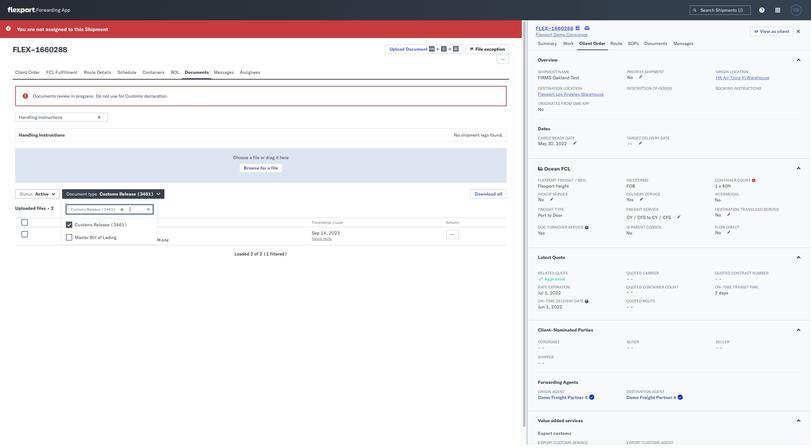 Task type: vqa. For each thing, say whether or not it's contained in the screenshot.
first EST from the bottom
no



Task type: describe. For each thing, give the bounding box(es) containing it.
service down "flexport freight / bco flexport freight"
[[553, 192, 568, 197]]

2 vertical spatial documents
[[33, 93, 56, 99]]

test
[[571, 75, 579, 81]]

(1
[[264, 251, 269, 257]]

date for --
[[661, 136, 670, 140]]

flexport demo consignee
[[536, 32, 588, 37]]

this
[[74, 26, 84, 32]]

quoted for quoted container count - -
[[627, 285, 642, 289]]

download
[[475, 191, 496, 197]]

messages for the right messages button
[[674, 41, 694, 46]]

demo freight partner 4 link for origin agent
[[538, 394, 596, 401]]

time for on-time delivery date
[[546, 299, 555, 303]]

flexport los angeles warehouse link
[[538, 91, 604, 97]]

messages for bottom messages button
[[214, 69, 234, 75]]

drag
[[266, 155, 275, 160]]

bol
[[171, 69, 180, 75]]

warehouse inside origin location hk air tsing yi warehouse
[[747, 75, 770, 81]]

ocean fcl
[[545, 166, 571, 172]]

no inside originates from smb app no
[[538, 107, 544, 112]]

flexport down ocean
[[538, 178, 557, 183]]

upload document button
[[385, 44, 463, 54]]

flex-1660288 link
[[536, 25, 574, 31]]

shipper
[[538, 355, 554, 360]]

fcl fulfillment button
[[44, 67, 81, 79]]

value added services
[[538, 418, 583, 424]]

service right turnover
[[569, 225, 584, 230]]

flexport freight / bco flexport freight
[[538, 178, 586, 189]]

filtered)
[[270, 251, 287, 257]]

file
[[476, 46, 484, 52]]

files
[[37, 205, 46, 211]]

release up master bill of lading
[[94, 222, 110, 228]]

app inside originates from smb app no
[[583, 101, 590, 106]]

list box containing customs release (3461)
[[62, 218, 157, 244]]

forwarding app link
[[8, 7, 70, 13]]

2 horizontal spatial time
[[750, 285, 759, 289]]

quoted route - -
[[627, 299, 656, 310]]

consol
[[647, 225, 662, 230]]

containers
[[143, 69, 165, 75]]

choose a file or drag it here
[[233, 155, 289, 160]]

ready
[[553, 136, 565, 140]]

shipper - -
[[538, 355, 554, 366]]

2 vertical spatial destination
[[627, 389, 651, 394]]

30,
[[548, 141, 555, 146]]

--
[[628, 141, 633, 146]]

1 horizontal spatial fcl
[[562, 166, 571, 172]]

client for the bottommost client order button
[[15, 69, 27, 75]]

browse for a file button
[[240, 163, 283, 173]]

0 horizontal spatial consignee
[[538, 340, 560, 344]]

origin location hk air tsing yi warehouse
[[716, 69, 770, 81]]

quote
[[553, 255, 566, 260]]

flexport inside "flexport demo consignee" link
[[536, 32, 553, 37]]

Handling Instructions text field
[[15, 113, 108, 122]]

service right transload
[[764, 207, 780, 212]]

no left legs
[[454, 132, 460, 138]]

1 vertical spatial delivery
[[556, 299, 574, 303]]

1 horizontal spatial delivery
[[642, 136, 660, 140]]

1 vertical spatial messages button
[[212, 67, 237, 79]]

origin for origin location hk air tsing yi warehouse
[[716, 69, 730, 74]]

sep
[[312, 230, 320, 236]]

1 cy from the left
[[627, 215, 633, 220]]

(3461) inside customs release (3461) screenshot 2023-09-13 at 9.11.30 am.png
[[125, 230, 141, 236]]

download all button
[[471, 189, 507, 199]]

release up 'filename'
[[119, 191, 136, 197]]

direct
[[727, 225, 740, 230]]

13
[[129, 237, 134, 242]]

freight down delivery
[[627, 207, 643, 212]]

shipment name firms oakland test
[[538, 69, 579, 81]]

document for document type / filename
[[89, 220, 107, 225]]

schedule button
[[115, 67, 140, 79]]

1 horizontal spatial client order button
[[577, 38, 608, 50]]

date for may 30, 2022
[[566, 136, 575, 140]]

Search Shipments (/) text field
[[690, 5, 751, 15]]

1, inside quoted contract number - - rate expiration jul 1, 2022
[[545, 290, 549, 296]]

freight down origin agent on the bottom right of page
[[552, 395, 567, 400]]

parties
[[578, 327, 594, 333]]

customs release (3461) inside list box
[[75, 222, 127, 228]]

client order for client order button to the right
[[580, 41, 606, 46]]

1 horizontal spatial documents
[[185, 69, 209, 75]]

ocean fcl button
[[528, 159, 812, 178]]

1 vertical spatial 1660288
[[35, 45, 67, 54]]

agents
[[564, 380, 579, 385]]

4 for origin agent
[[585, 395, 588, 400]]

09-
[[122, 237, 129, 242]]

flexport up 'pickup'
[[538, 183, 555, 189]]

1 vertical spatial 1,
[[546, 304, 551, 310]]

destination for service
[[715, 207, 740, 212]]

jun
[[538, 304, 545, 310]]

0 vertical spatial for
[[119, 93, 124, 99]]

overview
[[538, 57, 558, 63]]

legs
[[481, 132, 489, 138]]

release down the document type customs release (3461)
[[87, 207, 101, 212]]

flex
[[13, 45, 31, 54]]

carrier
[[643, 271, 659, 276]]

1 cfs from the left
[[638, 215, 646, 220]]

release inside customs release (3461) screenshot 2023-09-13 at 9.11.30 am.png
[[108, 230, 123, 236]]

expiration
[[549, 285, 571, 289]]

2 left (1
[[260, 251, 263, 257]]

freight service
[[627, 207, 659, 212]]

target
[[627, 136, 641, 140]]

no down the priority
[[628, 75, 633, 80]]

0 vertical spatial of
[[653, 86, 658, 91]]

nominated
[[554, 327, 577, 333]]

pickup
[[538, 192, 552, 197]]

0 horizontal spatial app
[[62, 7, 70, 13]]

doc
[[538, 225, 547, 230]]

for inside button
[[261, 165, 267, 171]]

active
[[35, 191, 49, 197]]

fcl fulfillment
[[46, 69, 77, 75]]

freight down the destination agent
[[640, 395, 656, 400]]

date up parties
[[575, 299, 584, 303]]

0 vertical spatial yes
[[627, 197, 634, 203]]

flex - 1660288
[[13, 45, 67, 54]]

value
[[538, 418, 550, 424]]

forwarding app
[[36, 7, 70, 13]]

may 30, 2022
[[539, 141, 567, 146]]

oakland
[[553, 75, 570, 81]]

assignees
[[240, 69, 260, 75]]

2 cfs from the left
[[663, 215, 672, 220]]

customs
[[554, 431, 572, 436]]

seller - -
[[716, 340, 730, 351]]

1 horizontal spatial documents button
[[642, 38, 672, 50]]

jun 1, 2022
[[538, 304, 563, 310]]

priority
[[627, 69, 644, 74]]

1 vertical spatial freight
[[556, 183, 569, 189]]

0 horizontal spatial to
[[68, 26, 73, 32]]

on-time transit time 2 days
[[715, 285, 759, 296]]

shipment for priority
[[645, 69, 665, 74]]

1 horizontal spatial demo
[[554, 32, 566, 37]]

description
[[627, 86, 652, 91]]

browse
[[244, 165, 259, 171]]

shipment for no
[[461, 132, 480, 138]]

2 right ∙ on the top left of page
[[51, 205, 54, 211]]

client
[[778, 29, 790, 34]]

1 horizontal spatial messages button
[[672, 38, 697, 50]]

quoted for quoted contract number - - rate expiration jul 1, 2022
[[715, 271, 731, 276]]

no inside intermodal no
[[715, 197, 721, 203]]

0 horizontal spatial yes
[[538, 230, 545, 236]]

client-nominated parties button
[[528, 321, 812, 340]]

no shipment legs found.
[[454, 132, 503, 138]]

route button
[[608, 38, 626, 50]]

from
[[562, 101, 572, 106]]

agent for origin agent
[[553, 389, 565, 394]]

container
[[643, 285, 665, 289]]

browse for a file
[[244, 165, 278, 171]]

status active
[[20, 191, 49, 197]]

service up service
[[645, 192, 661, 197]]

/ right type
[[118, 220, 120, 225]]

/ up consol
[[659, 215, 662, 220]]

4 for destination agent
[[674, 395, 677, 400]]

client order for the bottommost client order button
[[15, 69, 40, 75]]

services
[[566, 418, 583, 424]]

priority shipment
[[627, 69, 665, 74]]

0 vertical spatial count
[[738, 178, 751, 183]]

related quote
[[538, 271, 568, 276]]

os button
[[789, 3, 804, 17]]

1
[[715, 183, 718, 189]]

2022 inside quoted contract number - - rate expiration jul 1, 2022
[[550, 290, 561, 296]]

location for tsing
[[731, 69, 749, 74]]

no inside is parent consol no
[[627, 230, 633, 236]]

demo for destination agent
[[627, 395, 639, 400]]

no down 'pickup'
[[539, 197, 544, 203]]

firms
[[538, 75, 552, 81]]

door
[[553, 212, 563, 218]]

order for the bottommost client order button
[[28, 69, 40, 75]]

/ left user
[[332, 220, 335, 225]]

document type customs release (3461)
[[66, 191, 154, 197]]

1 vertical spatial documents button
[[182, 67, 212, 79]]

route
[[643, 299, 656, 303]]

view as client button
[[751, 27, 794, 36]]

demo freight partner 4 for destination
[[627, 395, 677, 400]]



Task type: locate. For each thing, give the bounding box(es) containing it.
0 vertical spatial messages
[[674, 41, 694, 46]]

documents button up overview button
[[642, 38, 672, 50]]

0 horizontal spatial 4
[[585, 395, 588, 400]]

sops
[[628, 41, 639, 46]]

location for angeles
[[564, 86, 582, 91]]

demo freight partner 4 down the destination agent
[[627, 395, 677, 400]]

agent up value added services button
[[652, 389, 665, 394]]

documents right bol button on the left
[[185, 69, 209, 75]]

messages button up overview button
[[672, 38, 697, 50]]

instructions
[[39, 132, 65, 138]]

no
[[628, 75, 633, 80], [538, 107, 544, 112], [454, 132, 460, 138], [539, 197, 544, 203], [715, 197, 721, 203], [716, 212, 722, 218], [716, 230, 722, 236], [627, 230, 633, 236]]

fcl left fulfillment
[[46, 69, 54, 75]]

0 horizontal spatial messages button
[[212, 67, 237, 79]]

user
[[336, 220, 344, 225]]

0 horizontal spatial cfs
[[638, 215, 646, 220]]

1660288 down assigned on the top of page
[[35, 45, 67, 54]]

demo down origin agent on the bottom right of page
[[538, 395, 551, 400]]

0 vertical spatial 1,
[[545, 290, 549, 296]]

no down flow
[[716, 230, 722, 236]]

export customs
[[538, 431, 572, 436]]

1 horizontal spatial on-
[[715, 285, 723, 289]]

documents left review
[[33, 93, 56, 99]]

customs inside customs release (3461) screenshot 2023-09-13 at 9.11.30 am.png
[[89, 230, 106, 236]]

freight inside freight type port to door
[[538, 207, 554, 212]]

0 horizontal spatial shipment
[[85, 26, 108, 32]]

1 vertical spatial shipment
[[461, 132, 480, 138]]

quoted inside quoted contract number - - rate expiration jul 1, 2022
[[715, 271, 731, 276]]

0 horizontal spatial delivery
[[556, 299, 574, 303]]

flex-1660288
[[536, 25, 574, 31]]

1 partner from the left
[[568, 395, 584, 400]]

messages button left assignees
[[212, 67, 237, 79]]

/ up the parent
[[634, 215, 637, 220]]

quoted
[[627, 271, 642, 276], [715, 271, 731, 276], [627, 285, 642, 289], [627, 299, 642, 303]]

0 horizontal spatial partner
[[568, 395, 584, 400]]

pickup service
[[538, 192, 568, 197]]

2022 for 1,
[[552, 304, 563, 310]]

2 4 from the left
[[674, 395, 677, 400]]

0 horizontal spatial document
[[66, 191, 87, 197]]

flow direct
[[715, 225, 740, 230]]

app up you are not assigned to this shipment
[[62, 7, 70, 13]]

lading
[[103, 235, 116, 240]]

it
[[276, 155, 279, 160]]

cy down service
[[653, 215, 658, 220]]

destination agent
[[627, 389, 665, 394]]

jul
[[538, 290, 544, 296]]

2 horizontal spatial documents
[[645, 41, 668, 46]]

time right transit
[[750, 285, 759, 289]]

origin agent
[[538, 389, 565, 394]]

1 horizontal spatial yes
[[627, 197, 634, 203]]

flexport up the originates
[[538, 91, 555, 97]]

destination for flexport
[[538, 86, 563, 91]]

client order button down the flex
[[13, 67, 44, 79]]

documents button right bol
[[182, 67, 212, 79]]

-
[[31, 45, 35, 54], [628, 141, 630, 146], [630, 141, 633, 146], [627, 276, 630, 282], [631, 276, 634, 282], [715, 276, 718, 282], [719, 276, 722, 282], [627, 289, 630, 295], [631, 289, 634, 295], [627, 304, 630, 310], [631, 304, 634, 310], [538, 345, 541, 351], [542, 345, 545, 351], [627, 345, 630, 351], [631, 345, 634, 351], [716, 345, 719, 351], [720, 345, 723, 351], [538, 360, 541, 366], [542, 360, 545, 366]]

origin for origin agent
[[538, 389, 552, 394]]

route details
[[84, 69, 111, 75]]

demo freight partner 4 link down the destination agent
[[627, 394, 685, 401]]

customs release (3461) down the document type customs release (3461)
[[71, 207, 116, 212]]

description of goods
[[627, 86, 673, 91]]

0 vertical spatial not
[[36, 26, 44, 32]]

fulfillment
[[56, 69, 77, 75]]

1 vertical spatial customs release (3461)
[[75, 222, 127, 228]]

1 vertical spatial client order
[[15, 69, 40, 75]]

smb
[[573, 101, 582, 106]]

yi
[[742, 75, 746, 81]]

order down the flex - 1660288
[[28, 69, 40, 75]]

2 demo freight partner 4 link from the left
[[627, 394, 685, 401]]

0 vertical spatial 1660288
[[552, 25, 574, 31]]

1 vertical spatial on-
[[538, 299, 546, 303]]

1 vertical spatial client order button
[[13, 67, 44, 79]]

here
[[280, 155, 289, 160]]

1 horizontal spatial warehouse
[[747, 75, 770, 81]]

for right use
[[119, 93, 124, 99]]

target delivery date
[[627, 136, 670, 140]]

fcl right ocean
[[562, 166, 571, 172]]

list box
[[62, 218, 157, 244]]

1660288 up flexport demo consignee
[[552, 25, 574, 31]]

origin inside origin location hk air tsing yi warehouse
[[716, 69, 730, 74]]

date right ready
[[566, 136, 575, 140]]

export
[[538, 431, 553, 436]]

1 horizontal spatial count
[[738, 178, 751, 183]]

freight
[[538, 207, 554, 212], [627, 207, 643, 212], [552, 395, 567, 400], [640, 395, 656, 400]]

flexport. image
[[8, 7, 36, 13]]

0 vertical spatial origin
[[716, 69, 730, 74]]

freight
[[558, 178, 574, 183], [556, 183, 569, 189]]

quoted down the quoted carrier - - on the bottom
[[627, 285, 642, 289]]

flexport inside destination location flexport los angeles warehouse
[[538, 91, 555, 97]]

shipment up firms on the top of page
[[538, 69, 558, 74]]

intermodal
[[715, 192, 740, 197]]

teste
[[323, 236, 332, 241]]

0 horizontal spatial file
[[253, 155, 260, 160]]

of for master bill of lading
[[98, 235, 102, 240]]

2 horizontal spatial of
[[653, 86, 658, 91]]

in
[[71, 93, 75, 99]]

demo down the destination agent
[[627, 395, 639, 400]]

partner for origin agent
[[568, 395, 584, 400]]

related
[[538, 271, 555, 276]]

client order down the flex
[[15, 69, 40, 75]]

0 vertical spatial customs release (3461)
[[71, 207, 116, 212]]

transload
[[741, 207, 763, 212]]

review
[[57, 93, 70, 99]]

origin up hk
[[716, 69, 730, 74]]

partner down the destination agent
[[657, 395, 673, 400]]

type for freight
[[555, 207, 564, 212]]

on- for on-time transit time 2 days
[[715, 285, 723, 289]]

forwarding up origin agent on the bottom right of page
[[538, 380, 562, 385]]

1 vertical spatial app
[[583, 101, 590, 106]]

of left (1
[[255, 251, 259, 257]]

2 horizontal spatial document
[[406, 46, 428, 52]]

quoted inside quoted container count - -
[[627, 285, 642, 289]]

1 vertical spatial for
[[261, 165, 267, 171]]

1 horizontal spatial for
[[261, 165, 267, 171]]

to
[[68, 26, 73, 32], [548, 212, 552, 218], [647, 215, 651, 220]]

route details button
[[81, 67, 115, 79]]

2 agent from the left
[[652, 389, 665, 394]]

freight up pickup service
[[556, 183, 569, 189]]

bol button
[[168, 67, 182, 79]]

order for client order button to the right
[[594, 41, 606, 46]]

view as client
[[761, 29, 790, 34]]

incoterms fob
[[627, 178, 649, 189]]

0 horizontal spatial warehouse
[[582, 91, 604, 97]]

type
[[108, 220, 117, 225]]

quoted inside the quoted carrier - -
[[627, 271, 642, 276]]

location up hk air tsing yi warehouse link
[[731, 69, 749, 74]]

time up jun 1, 2022
[[546, 299, 555, 303]]

time
[[723, 285, 732, 289], [750, 285, 759, 289], [546, 299, 555, 303]]

1 vertical spatial destination
[[715, 207, 740, 212]]

freight up port
[[538, 207, 554, 212]]

1 horizontal spatial partner
[[657, 395, 673, 400]]

1 horizontal spatial order
[[594, 41, 606, 46]]

type inside freight type port to door
[[555, 207, 564, 212]]

1 vertical spatial not
[[103, 93, 109, 99]]

0 vertical spatial documents button
[[642, 38, 672, 50]]

0 vertical spatial document
[[406, 46, 428, 52]]

warehouse right yi
[[747, 75, 770, 81]]

0 horizontal spatial client
[[15, 69, 27, 75]]

1 horizontal spatial 1660288
[[552, 25, 574, 31]]

customs release (3461)
[[71, 207, 116, 212], [75, 222, 127, 228]]

1 horizontal spatial location
[[731, 69, 749, 74]]

client order right work button
[[580, 41, 606, 46]]

document inside button
[[89, 220, 107, 225]]

all
[[497, 191, 503, 197]]

2 horizontal spatial demo
[[627, 395, 639, 400]]

declaration.
[[144, 93, 168, 99]]

client right work button
[[580, 41, 593, 46]]

quoted container count - -
[[627, 285, 679, 295]]

demo for origin agent
[[538, 395, 551, 400]]

client for client order button to the right
[[580, 41, 593, 46]]

to inside freight type port to door
[[548, 212, 552, 218]]

delivery down expiration
[[556, 299, 574, 303]]

bill
[[90, 235, 97, 240]]

0 vertical spatial order
[[594, 41, 606, 46]]

route for route details
[[84, 69, 96, 75]]

1 horizontal spatial client order
[[580, 41, 606, 46]]

0 vertical spatial shipment
[[85, 26, 108, 32]]

0 horizontal spatial of
[[98, 235, 102, 240]]

forwarding inside forwarding app link
[[36, 7, 60, 13]]

location up angeles
[[564, 86, 582, 91]]

of for loaded 2 of 2 (1 filtered)
[[255, 251, 259, 257]]

instructions
[[735, 86, 762, 91]]

demo freight partner 4 link for destination agent
[[627, 394, 685, 401]]

document inside button
[[406, 46, 428, 52]]

0 horizontal spatial type
[[88, 191, 97, 197]]

booking instructions
[[716, 86, 762, 91]]

freight down ocean fcl
[[558, 178, 574, 183]]

time for on-time transit time 2 days
[[723, 285, 732, 289]]

None checkbox
[[66, 222, 72, 228], [66, 234, 72, 241], [66, 222, 72, 228], [66, 234, 72, 241]]

2022 down on-time delivery date
[[552, 304, 563, 310]]

1 horizontal spatial cfs
[[663, 215, 672, 220]]

consignee down client-
[[538, 340, 560, 344]]

port
[[538, 212, 547, 218]]

shipment right this
[[85, 26, 108, 32]]

0 vertical spatial fcl
[[46, 69, 54, 75]]

0 horizontal spatial on-
[[538, 299, 546, 303]]

2 cy from the left
[[653, 215, 658, 220]]

1 4 from the left
[[585, 395, 588, 400]]

a right choose
[[250, 155, 252, 160]]

of left goods
[[653, 86, 658, 91]]

1 demo freight partner 4 link from the left
[[538, 394, 596, 401]]

0 horizontal spatial forwarding
[[36, 7, 60, 13]]

shipment up description of goods
[[645, 69, 665, 74]]

2 demo freight partner 4 from the left
[[627, 395, 677, 400]]

1 horizontal spatial origin
[[716, 69, 730, 74]]

no down the originates
[[538, 107, 544, 112]]

2022 down ready
[[556, 141, 567, 146]]

consignee
[[567, 32, 588, 37], [538, 340, 560, 344]]

app right smb
[[583, 101, 590, 106]]

1, right the jul
[[545, 290, 549, 296]]

0 vertical spatial app
[[62, 7, 70, 13]]

quoted inside "quoted route - -"
[[627, 299, 642, 303]]

0 vertical spatial a
[[250, 155, 252, 160]]

1 vertical spatial forwarding
[[538, 380, 562, 385]]

buyer - -
[[627, 340, 640, 351]]

forwarding for forwarding agents
[[538, 380, 562, 385]]

demo freight partner 4 down origin agent on the bottom right of page
[[538, 395, 588, 400]]

flexport down flex-
[[536, 32, 553, 37]]

quoted for quoted carrier - -
[[627, 271, 642, 276]]

is
[[627, 225, 630, 230]]

1 horizontal spatial cy
[[653, 215, 658, 220]]

2 inside on-time transit time 2 days
[[715, 290, 718, 296]]

type for document
[[88, 191, 97, 197]]

release
[[119, 191, 136, 197], [87, 207, 101, 212], [94, 222, 110, 228], [108, 230, 123, 236]]

cargo ready date
[[538, 136, 575, 140]]

messages up overview button
[[674, 41, 694, 46]]

1, right jun
[[546, 304, 551, 310]]

0 horizontal spatial documents button
[[182, 67, 212, 79]]

1 vertical spatial route
[[84, 69, 96, 75]]

0 vertical spatial type
[[88, 191, 97, 197]]

0 horizontal spatial order
[[28, 69, 40, 75]]

0 vertical spatial client order
[[580, 41, 606, 46]]

to right port
[[548, 212, 552, 218]]

document
[[406, 46, 428, 52], [66, 191, 87, 197], [89, 220, 107, 225]]

fob
[[627, 183, 636, 189]]

location inside origin location hk air tsing yi warehouse
[[731, 69, 749, 74]]

1 horizontal spatial consignee
[[567, 32, 588, 37]]

1 horizontal spatial 4
[[674, 395, 677, 400]]

timestamp
[[312, 220, 331, 225]]

2 horizontal spatial to
[[647, 215, 651, 220]]

document for document type customs release (3461)
[[66, 191, 87, 197]]

delivery right 'target'
[[642, 136, 660, 140]]

cargo
[[538, 136, 552, 140]]

2022 for 30,
[[556, 141, 567, 146]]

destination inside destination location flexport los angeles warehouse
[[538, 86, 563, 91]]

turnover
[[548, 225, 568, 230]]

at
[[135, 237, 138, 242]]

route left sops on the right of the page
[[611, 41, 623, 46]]

delivery
[[642, 136, 660, 140], [556, 299, 574, 303]]

on- for on-time delivery date
[[538, 299, 546, 303]]

use
[[110, 93, 118, 99]]

2 right loaded
[[251, 251, 253, 257]]

2023
[[329, 230, 340, 236]]

cy up is on the right
[[627, 215, 633, 220]]

demo down the flex-1660288 link
[[554, 32, 566, 37]]

1 vertical spatial client
[[15, 69, 27, 75]]

0 vertical spatial delivery
[[642, 136, 660, 140]]

quoted for quoted route - -
[[627, 299, 642, 303]]

14,
[[321, 230, 328, 236]]

0 vertical spatial route
[[611, 41, 623, 46]]

2 partner from the left
[[657, 395, 673, 400]]

partner down agents at the right bottom
[[568, 395, 584, 400]]

intermodal no
[[715, 192, 740, 203]]

days
[[719, 290, 729, 296]]

release up 2023-
[[108, 230, 123, 236]]

0 horizontal spatial not
[[36, 26, 44, 32]]

1 horizontal spatial app
[[583, 101, 590, 106]]

2 vertical spatial document
[[89, 220, 107, 225]]

ocean
[[545, 166, 560, 172]]

no up flow
[[716, 212, 722, 218]]

loaded 2 of 2 (1 filtered)
[[235, 251, 287, 257]]

as
[[772, 29, 777, 34]]

warehouse right angeles
[[582, 91, 604, 97]]

handling instructions
[[19, 132, 65, 138]]

partner for destination agent
[[657, 395, 673, 400]]

1 vertical spatial order
[[28, 69, 40, 75]]

0 horizontal spatial destination
[[538, 86, 563, 91]]

/ left 'bco'
[[575, 178, 577, 183]]

/ inside "flexport freight / bco flexport freight"
[[575, 178, 577, 183]]

forwarding
[[36, 7, 60, 13], [538, 380, 562, 385]]

service
[[553, 192, 568, 197], [645, 192, 661, 197], [764, 207, 780, 212], [569, 225, 584, 230]]

0 vertical spatial messages button
[[672, 38, 697, 50]]

shipment inside shipment name firms oakland test
[[538, 69, 558, 74]]

to for cy / cfs to cy / cfs
[[647, 215, 651, 220]]

1 vertical spatial yes
[[538, 230, 545, 236]]

parent
[[631, 225, 646, 230]]

yes down delivery
[[627, 197, 634, 203]]

shipment left legs
[[461, 132, 480, 138]]

1 horizontal spatial of
[[255, 251, 259, 257]]

to for freight type port to door
[[548, 212, 552, 218]]

yes down doc
[[538, 230, 545, 236]]

1 vertical spatial document
[[66, 191, 87, 197]]

type
[[88, 191, 97, 197], [555, 207, 564, 212]]

warehouse inside destination location flexport los angeles warehouse
[[582, 91, 604, 97]]

hk
[[716, 75, 723, 81]]

do
[[96, 93, 101, 99]]

quoted left route
[[627, 299, 642, 303]]

on- up days
[[715, 285, 723, 289]]

documents up overview button
[[645, 41, 668, 46]]

destination location flexport los angeles warehouse
[[538, 86, 604, 97]]

2 vertical spatial of
[[255, 251, 259, 257]]

order left route button
[[594, 41, 606, 46]]

0 horizontal spatial fcl
[[46, 69, 54, 75]]

0 vertical spatial freight
[[558, 178, 574, 183]]

forwarding up assigned on the top of page
[[36, 7, 60, 13]]

number
[[753, 271, 769, 276]]

quoted left carrier
[[627, 271, 642, 276]]

0 vertical spatial on-
[[715, 285, 723, 289]]

quote
[[556, 271, 568, 276]]

loaded
[[235, 251, 250, 257]]

client order button right work
[[577, 38, 608, 50]]

count inside quoted container count - -
[[666, 285, 679, 289]]

customs release (3461) link
[[89, 230, 141, 237]]

None text field
[[128, 207, 135, 212]]

incoterms
[[627, 178, 649, 183]]

a inside button
[[268, 165, 270, 171]]

2 horizontal spatial destination
[[715, 207, 740, 212]]

0 vertical spatial forwarding
[[36, 7, 60, 13]]

1 horizontal spatial type
[[555, 207, 564, 212]]

date
[[566, 136, 575, 140], [661, 136, 670, 140], [575, 299, 584, 303]]

agent for destination agent
[[652, 389, 665, 394]]

1 horizontal spatial route
[[611, 41, 623, 46]]

/
[[575, 178, 577, 183], [634, 215, 637, 220], [659, 215, 662, 220], [118, 220, 120, 225], [332, 220, 335, 225]]

2 left days
[[715, 290, 718, 296]]

to down service
[[647, 215, 651, 220]]

1 vertical spatial fcl
[[562, 166, 571, 172]]

may
[[539, 141, 547, 146]]

agent down forwarding agents
[[553, 389, 565, 394]]

for down or
[[261, 165, 267, 171]]

0 vertical spatial destination
[[538, 86, 563, 91]]

1 demo freight partner 4 from the left
[[538, 395, 588, 400]]

demo freight partner 4 for origin
[[538, 395, 588, 400]]

1 horizontal spatial to
[[548, 212, 552, 218]]

on- up jun
[[538, 299, 546, 303]]

forwarding for forwarding app
[[36, 7, 60, 13]]

date up "ocean fcl" button at top
[[661, 136, 670, 140]]

flexport demo consignee link
[[536, 31, 588, 38]]

location inside destination location flexport los angeles warehouse
[[564, 86, 582, 91]]

2 vertical spatial 2022
[[552, 304, 563, 310]]

route for route
[[611, 41, 623, 46]]

file inside the browse for a file button
[[271, 165, 278, 171]]

1 agent from the left
[[553, 389, 565, 394]]

0 vertical spatial client
[[580, 41, 593, 46]]

0 vertical spatial documents
[[645, 41, 668, 46]]

on- inside on-time transit time 2 days
[[715, 285, 723, 289]]

None checkbox
[[22, 219, 28, 226], [22, 231, 28, 237], [22, 219, 28, 226], [22, 231, 28, 237]]

route left details
[[84, 69, 96, 75]]

latest quote button
[[528, 248, 812, 267]]

1 vertical spatial documents
[[185, 69, 209, 75]]

0 horizontal spatial 1660288
[[35, 45, 67, 54]]

file down "it"
[[271, 165, 278, 171]]

a down drag
[[268, 165, 270, 171]]



